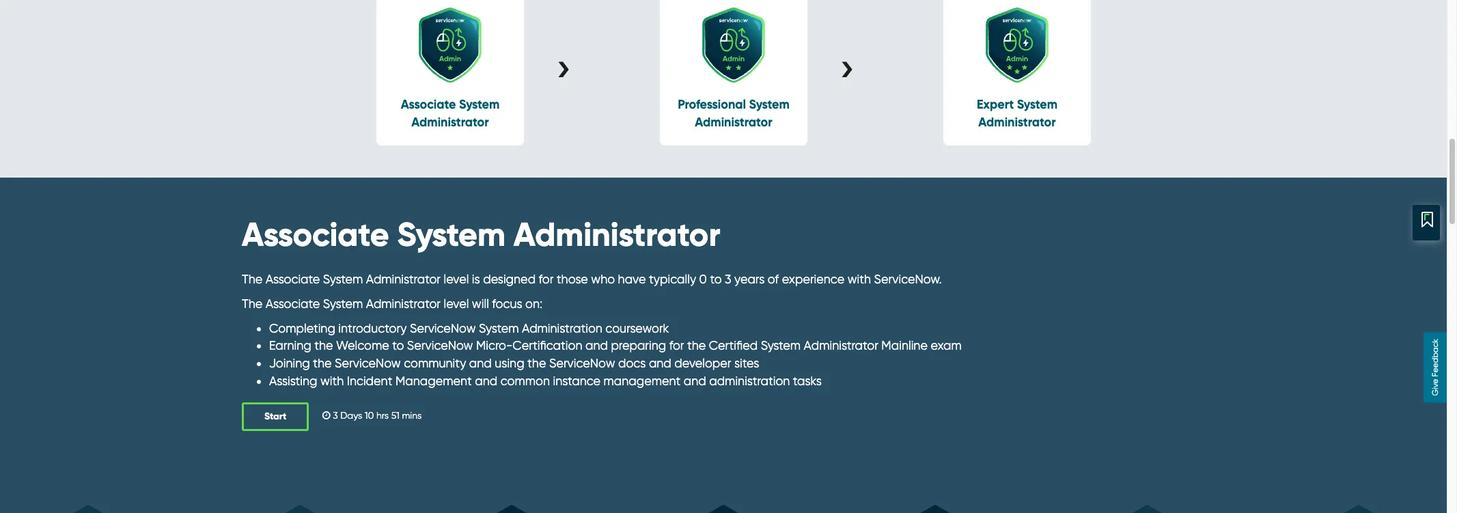 Task type: locate. For each thing, give the bounding box(es) containing it.
1 vertical spatial the
[[242, 297, 263, 311]]

professional system administrator
[[678, 97, 790, 130]]

coursework
[[606, 321, 669, 335]]

clock o image
[[323, 411, 331, 420]]

expert system administrator
[[977, 97, 1058, 130]]

completing
[[269, 321, 335, 335]]

0 vertical spatial for
[[539, 272, 554, 287]]

typically
[[649, 272, 697, 287]]

the down certification
[[528, 356, 546, 371]]

for
[[539, 272, 554, 287], [670, 339, 684, 353]]

associate
[[401, 97, 456, 112], [242, 215, 389, 255], [266, 272, 320, 287], [266, 297, 320, 311]]

and
[[586, 339, 608, 353], [469, 356, 492, 371], [649, 356, 672, 371], [475, 374, 498, 388], [684, 374, 707, 388]]

associate system administrator
[[401, 97, 500, 130], [242, 215, 721, 255]]

1 horizontal spatial for
[[670, 339, 684, 353]]

2 level from the top
[[444, 297, 469, 311]]

1 vertical spatial for
[[670, 339, 684, 353]]

1 vertical spatial 3
[[333, 410, 338, 421]]

professional system administrator image
[[693, 1, 775, 83]]

associate inside associate system administrator
[[401, 97, 456, 112]]

is
[[472, 272, 480, 287]]

3 right clock o icon
[[333, 410, 338, 421]]

designed
[[483, 272, 536, 287]]

earning
[[269, 339, 311, 353]]

completing introductory servicenow system administration coursework earning the welcome to servicenow micro-certification and preparing for the certified system administrator mainline exam joining the servicenow community and using the servicenow docs and developer sites assisting with incident management and common instance management and administration tasks
[[269, 321, 965, 388]]

welcome
[[336, 339, 389, 353]]

years
[[735, 272, 765, 287]]

the
[[242, 272, 263, 287], [242, 297, 263, 311]]

system inside expert system administrator
[[1018, 97, 1058, 112]]

start
[[265, 410, 287, 422]]

with up clock o icon
[[321, 374, 344, 388]]

1 vertical spatial with
[[321, 374, 344, 388]]

administrator inside the completing introductory servicenow system administration coursework earning the welcome to servicenow micro-certification and preparing for the certified system administrator mainline exam joining the servicenow community and using the servicenow docs and developer sites assisting with incident management and common instance management and administration tasks
[[804, 339, 879, 353]]

the for the associate system administrator level will focus on:
[[242, 297, 263, 311]]

start button
[[242, 402, 309, 431]]

0 horizontal spatial to
[[392, 339, 404, 353]]

0 vertical spatial the
[[242, 272, 263, 287]]

level for is
[[444, 272, 469, 287]]

those
[[557, 272, 588, 287]]

with
[[848, 272, 871, 287], [321, 374, 344, 388]]

1 horizontal spatial to
[[710, 272, 722, 287]]

who
[[591, 272, 615, 287]]

for up the 'developer'
[[670, 339, 684, 353]]

to right 0
[[710, 272, 722, 287]]

3
[[725, 272, 732, 287], [333, 410, 338, 421]]

instance
[[553, 374, 601, 388]]

on:
[[526, 297, 543, 311]]

to
[[710, 272, 722, 287], [392, 339, 404, 353]]

1 the from the top
[[242, 272, 263, 287]]

associate system administrator image
[[409, 1, 491, 83]]

0 vertical spatial level
[[444, 272, 469, 287]]

the
[[315, 339, 333, 353], [688, 339, 706, 353], [313, 356, 332, 371], [528, 356, 546, 371]]

1 horizontal spatial 3
[[725, 272, 732, 287]]

servicenow
[[410, 321, 476, 335], [407, 339, 473, 353], [335, 356, 401, 371], [549, 356, 615, 371]]

1 horizontal spatial with
[[848, 272, 871, 287]]

level left will
[[444, 297, 469, 311]]

the for the associate system administrator level is designed for those who have typically 0 to 3 years of experience with servicenow.
[[242, 272, 263, 287]]

management
[[396, 374, 472, 388]]

have
[[618, 272, 646, 287]]

focus
[[492, 297, 523, 311]]

of
[[768, 272, 779, 287]]

level
[[444, 272, 469, 287], [444, 297, 469, 311]]

tasks
[[793, 374, 822, 388]]

exam
[[931, 339, 962, 353]]

community
[[404, 356, 466, 371]]

sites
[[735, 356, 760, 371]]

1 vertical spatial level
[[444, 297, 469, 311]]

common
[[501, 374, 550, 388]]

mins
[[402, 410, 422, 421]]

preparing
[[611, 339, 667, 353]]

1 level from the top
[[444, 272, 469, 287]]

1 vertical spatial to
[[392, 339, 404, 353]]

administrator inside expert system administrator
[[979, 115, 1056, 130]]

administration
[[710, 374, 790, 388]]

administrator
[[412, 115, 489, 130], [695, 115, 773, 130], [979, 115, 1056, 130], [514, 215, 721, 255], [366, 272, 441, 287], [366, 297, 441, 311], [804, 339, 879, 353]]

experience
[[782, 272, 845, 287]]

administrator inside professional system administrator
[[695, 115, 773, 130]]

system inside professional system administrator
[[749, 97, 790, 112]]

with right experience
[[848, 272, 871, 287]]

will
[[472, 297, 489, 311]]

to down "introductory"
[[392, 339, 404, 353]]

system
[[459, 97, 500, 112], [749, 97, 790, 112], [1018, 97, 1058, 112], [398, 215, 506, 255], [323, 272, 363, 287], [323, 297, 363, 311], [479, 321, 519, 335], [761, 339, 801, 353]]

3 left years
[[725, 272, 732, 287]]

for left those
[[539, 272, 554, 287]]

0 horizontal spatial with
[[321, 374, 344, 388]]

days
[[341, 410, 362, 421]]

level left is
[[444, 272, 469, 287]]

2 the from the top
[[242, 297, 263, 311]]



Task type: describe. For each thing, give the bounding box(es) containing it.
expert
[[977, 97, 1014, 112]]

professional
[[678, 97, 746, 112]]

and down the 'developer'
[[684, 374, 707, 388]]

and up management
[[649, 356, 672, 371]]

servicenow.
[[875, 272, 942, 287]]

assisting
[[269, 374, 317, 388]]

introductory
[[339, 321, 407, 335]]

1 vertical spatial associate system administrator
[[242, 215, 721, 255]]

0 horizontal spatial for
[[539, 272, 554, 287]]

0 horizontal spatial 3
[[333, 410, 338, 421]]

certification
[[513, 339, 583, 353]]

using
[[495, 356, 525, 371]]

the associate system administrator level will focus on:
[[242, 297, 546, 311]]

joining
[[269, 356, 310, 371]]

the associate system administrator level is designed for those who have typically 0 to 3 years of experience with servicenow.
[[242, 272, 945, 287]]

the down completing
[[315, 339, 333, 353]]

3 days 10 hrs 51 mins
[[331, 410, 422, 421]]

to inside the completing introductory servicenow system administration coursework earning the welcome to servicenow micro-certification and preparing for the certified system administrator mainline exam joining the servicenow community and using the servicenow docs and developer sites assisting with incident management and common instance management and administration tasks
[[392, 339, 404, 353]]

for inside the completing introductory servicenow system administration coursework earning the welcome to servicenow micro-certification and preparing for the certified system administrator mainline exam joining the servicenow community and using the servicenow docs and developer sites assisting with incident management and common instance management and administration tasks
[[670, 339, 684, 353]]

level for will
[[444, 297, 469, 311]]

0 vertical spatial to
[[710, 272, 722, 287]]

and down "micro-"
[[469, 356, 492, 371]]

0 vertical spatial 3
[[725, 272, 732, 287]]

expert system administrator image
[[977, 1, 1059, 83]]

and down administration
[[586, 339, 608, 353]]

with inside the completing introductory servicenow system administration coursework earning the welcome to servicenow micro-certification and preparing for the certified system administrator mainline exam joining the servicenow community and using the servicenow docs and developer sites assisting with incident management and common instance management and administration tasks
[[321, 374, 344, 388]]

administrator inside associate system administrator
[[412, 115, 489, 130]]

0 vertical spatial with
[[848, 272, 871, 287]]

hrs
[[377, 410, 389, 421]]

0
[[700, 272, 707, 287]]

management
[[604, 374, 681, 388]]

and down using
[[475, 374, 498, 388]]

developer
[[675, 356, 732, 371]]

the right joining
[[313, 356, 332, 371]]

the up the 'developer'
[[688, 339, 706, 353]]

micro-
[[476, 339, 513, 353]]

docs
[[619, 356, 646, 371]]

mainline
[[882, 339, 928, 353]]

10
[[365, 410, 374, 421]]

51
[[391, 410, 400, 421]]

0 vertical spatial associate system administrator
[[401, 97, 500, 130]]

administration
[[522, 321, 603, 335]]

certified
[[709, 339, 758, 353]]

incident
[[347, 374, 393, 388]]



Task type: vqa. For each thing, say whether or not it's contained in the screenshot.
Expert System Administrator image
yes



